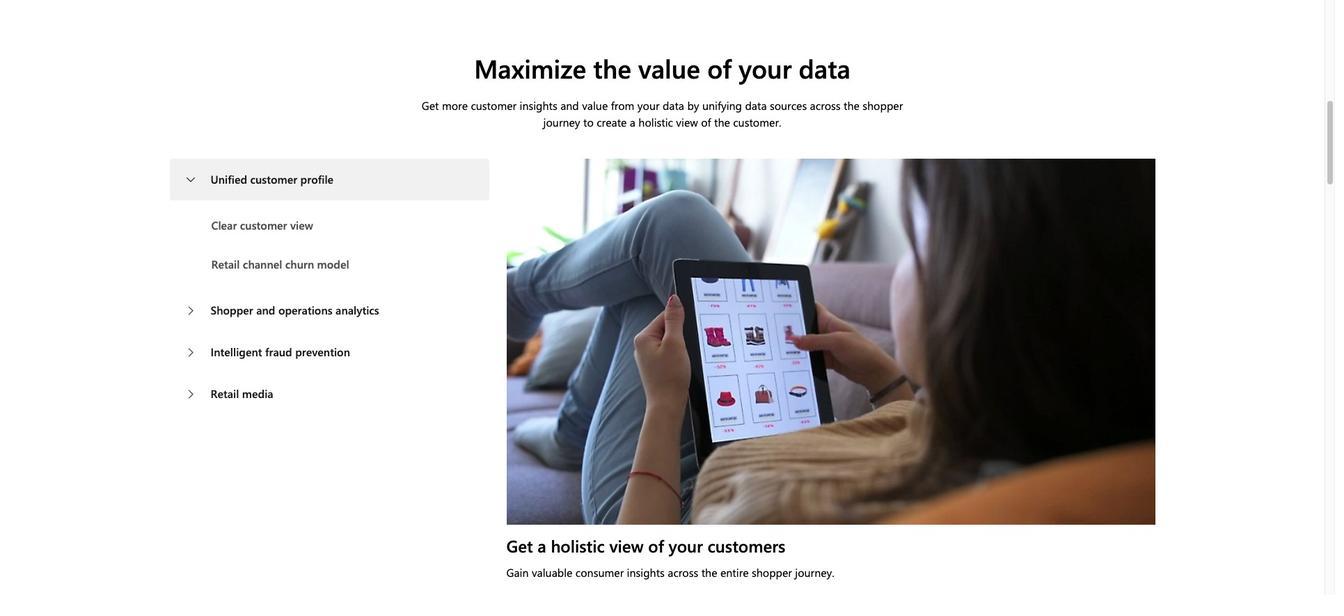 Task type: describe. For each thing, give the bounding box(es) containing it.
0 horizontal spatial holistic
[[551, 535, 605, 557]]

holistic inside get more customer insights and value from your data by unifying data sources across the shopper journey to create a holistic view of the customer.
[[639, 115, 673, 130]]

shopper
[[211, 303, 253, 318]]

valuable
[[532, 565, 573, 580]]

get for get more customer insights and value from your data by unifying data sources across the shopper journey to create a holistic view of the customer.
[[422, 99, 439, 113]]

retail media button
[[170, 374, 490, 415]]

retail channel churn model link
[[195, 251, 366, 279]]

intelligent
[[211, 345, 262, 360]]

get a holistic view of your customers
[[507, 535, 786, 557]]

insights inside get more customer insights and value from your data by unifying data sources across the shopper journey to create a holistic view of the customer.
[[520, 99, 558, 113]]

1 vertical spatial shopper
[[752, 565, 792, 580]]

retail media
[[211, 387, 273, 401]]

unified customer profile button
[[170, 159, 490, 201]]

microsoft-cloud-for-retail tab list
[[0, 0, 1325, 26]]

1 horizontal spatial view
[[610, 535, 644, 557]]

channel
[[243, 257, 282, 272]]

a inside get more customer insights and value from your data by unifying data sources across the shopper journey to create a holistic view of the customer.
[[630, 115, 636, 130]]

view inside get more customer insights and value from your data by unifying data sources across the shopper journey to create a holistic view of the customer.
[[676, 115, 698, 130]]

2 vertical spatial of
[[649, 535, 664, 557]]

customers
[[708, 535, 786, 557]]

customer for clear
[[240, 218, 287, 233]]

retail for retail media
[[211, 387, 239, 401]]

profile
[[301, 172, 334, 187]]

journey.
[[795, 565, 835, 580]]

clear customer view link
[[195, 212, 366, 240]]

unified
[[211, 172, 247, 187]]

shopper and operations analytics
[[211, 303, 379, 318]]

and inside dropdown button
[[256, 303, 275, 318]]

by
[[688, 99, 700, 113]]

intelligent fraud prevention
[[211, 345, 350, 360]]

your inside get more customer insights and value from your data by unifying data sources across the shopper journey to create a holistic view of the customer.
[[638, 99, 660, 113]]

the down unifying
[[714, 115, 730, 130]]

journey
[[544, 115, 581, 130]]

the left entire
[[702, 565, 718, 580]]

0 vertical spatial of
[[708, 51, 732, 85]]

2 horizontal spatial your
[[739, 51, 792, 85]]

0 horizontal spatial data
[[663, 99, 685, 113]]

prevention
[[295, 345, 350, 360]]

shopper inside get more customer insights and value from your data by unifying data sources across the shopper journey to create a holistic view of the customer.
[[863, 99, 903, 113]]

view inside tab list
[[290, 218, 313, 233]]

2 vertical spatial your
[[669, 535, 703, 557]]

consumer
[[576, 565, 624, 580]]

customer.
[[733, 115, 782, 130]]

value inside get more customer insights and value from your data by unifying data sources across the shopper journey to create a holistic view of the customer.
[[582, 99, 608, 113]]

model
[[317, 257, 349, 272]]

entire
[[721, 565, 749, 580]]



Task type: vqa. For each thing, say whether or not it's contained in the screenshot.
the middle YOUR
yes



Task type: locate. For each thing, give the bounding box(es) containing it.
1 vertical spatial holistic
[[551, 535, 605, 557]]

retail channel churn model
[[211, 257, 349, 272]]

0 vertical spatial a
[[630, 115, 636, 130]]

get
[[422, 99, 439, 113], [507, 535, 533, 557]]

analytics
[[336, 303, 379, 318]]

more customer
[[442, 99, 517, 113]]

1 horizontal spatial and
[[561, 99, 579, 113]]

customer left profile
[[250, 172, 297, 187]]

2 horizontal spatial data
[[799, 51, 851, 85]]

customer up channel
[[240, 218, 287, 233]]

retail left channel
[[211, 257, 240, 272]]

1 vertical spatial retail
[[211, 387, 239, 401]]

1 vertical spatial insights
[[627, 565, 665, 580]]

unifying
[[703, 99, 742, 113]]

and
[[561, 99, 579, 113], [256, 303, 275, 318]]

insights up the journey
[[520, 99, 558, 113]]

0 horizontal spatial across
[[668, 565, 699, 580]]

0 vertical spatial shopper
[[863, 99, 903, 113]]

1 horizontal spatial value
[[639, 51, 701, 85]]

the right sources
[[844, 99, 860, 113]]

a
[[630, 115, 636, 130], [538, 535, 547, 557]]

view up consumer
[[610, 535, 644, 557]]

value up to at the left top of the page
[[582, 99, 608, 113]]

shopper and operations analytics button
[[170, 290, 490, 332]]

0 vertical spatial get
[[422, 99, 439, 113]]

clear
[[211, 218, 237, 233]]

get left the "more customer"
[[422, 99, 439, 113]]

retail left the media
[[211, 387, 239, 401]]

sources
[[770, 99, 807, 113]]

to
[[584, 115, 594, 130]]

clear customer view
[[211, 218, 313, 233]]

customer inside tab list
[[240, 218, 287, 233]]

0 horizontal spatial insights
[[520, 99, 558, 113]]

of down unifying
[[701, 115, 711, 130]]

view down by
[[676, 115, 698, 130]]

1 horizontal spatial a
[[630, 115, 636, 130]]

1 vertical spatial customer
[[240, 218, 287, 233]]

view up churn
[[290, 218, 313, 233]]

your up gain valuable consumer insights across the entire shopper journey.
[[669, 535, 703, 557]]

1 vertical spatial of
[[701, 115, 711, 130]]

0 vertical spatial value
[[639, 51, 701, 85]]

1 vertical spatial a
[[538, 535, 547, 557]]

unified customer profile
[[211, 172, 334, 187]]

2 horizontal spatial view
[[676, 115, 698, 130]]

holistic
[[639, 115, 673, 130], [551, 535, 605, 557]]

0 vertical spatial and
[[561, 99, 579, 113]]

your up sources
[[739, 51, 792, 85]]

1 horizontal spatial your
[[669, 535, 703, 557]]

across down the get a holistic view of your customers
[[668, 565, 699, 580]]

data up the "customer."
[[745, 99, 767, 113]]

0 horizontal spatial view
[[290, 218, 313, 233]]

0 vertical spatial customer
[[250, 172, 297, 187]]

gain
[[507, 565, 529, 580]]

1 vertical spatial and
[[256, 303, 275, 318]]

view
[[676, 115, 698, 130], [290, 218, 313, 233], [610, 535, 644, 557]]

retail
[[211, 257, 240, 272], [211, 387, 239, 401]]

value up by
[[639, 51, 701, 85]]

maximize
[[474, 51, 586, 85]]

shopper
[[863, 99, 903, 113], [752, 565, 792, 580]]

tab list containing clear customer view
[[192, 212, 366, 290]]

across inside get more customer insights and value from your data by unifying data sources across the shopper journey to create a holistic view of the customer.
[[810, 99, 841, 113]]

churn
[[285, 257, 314, 272]]

a down from
[[630, 115, 636, 130]]

insights
[[520, 99, 558, 113], [627, 565, 665, 580]]

and up the journey
[[561, 99, 579, 113]]

1 horizontal spatial insights
[[627, 565, 665, 580]]

get more customer insights and value from your data by unifying data sources across the shopper journey to create a holistic view of the customer.
[[422, 99, 903, 130]]

1 vertical spatial get
[[507, 535, 533, 557]]

from
[[611, 99, 635, 113]]

across
[[810, 99, 841, 113], [668, 565, 699, 580]]

1 horizontal spatial get
[[507, 535, 533, 557]]

0 horizontal spatial and
[[256, 303, 275, 318]]

your
[[739, 51, 792, 85], [638, 99, 660, 113], [669, 535, 703, 557]]

2 vertical spatial view
[[610, 535, 644, 557]]

a up valuable
[[538, 535, 547, 557]]

get up gain
[[507, 535, 533, 557]]

retail inside dropdown button
[[211, 387, 239, 401]]

data up sources
[[799, 51, 851, 85]]

of inside get more customer insights and value from your data by unifying data sources across the shopper journey to create a holistic view of the customer.
[[701, 115, 711, 130]]

retail for retail channel churn model
[[211, 257, 240, 272]]

and inside get more customer insights and value from your data by unifying data sources across the shopper journey to create a holistic view of the customer.
[[561, 99, 579, 113]]

data left by
[[663, 99, 685, 113]]

fraud
[[265, 345, 292, 360]]

0 vertical spatial holistic
[[639, 115, 673, 130]]

1 vertical spatial value
[[582, 99, 608, 113]]

holistic right create at the top left of the page
[[639, 115, 673, 130]]

0 horizontal spatial value
[[582, 99, 608, 113]]

1 vertical spatial your
[[638, 99, 660, 113]]

the up from
[[594, 51, 632, 85]]

1 horizontal spatial across
[[810, 99, 841, 113]]

1 vertical spatial across
[[668, 565, 699, 580]]

customer inside dropdown button
[[250, 172, 297, 187]]

1 horizontal spatial shopper
[[863, 99, 903, 113]]

holistic up consumer
[[551, 535, 605, 557]]

of up unifying
[[708, 51, 732, 85]]

0 vertical spatial insights
[[520, 99, 558, 113]]

0 vertical spatial view
[[676, 115, 698, 130]]

get for get a holistic view of your customers
[[507, 535, 533, 557]]

maximize the value of your data
[[474, 51, 851, 85]]

0 vertical spatial across
[[810, 99, 841, 113]]

across right sources
[[810, 99, 841, 113]]

retail inside tab list
[[211, 257, 240, 272]]

create
[[597, 115, 627, 130]]

insights down the get a holistic view of your customers
[[627, 565, 665, 580]]

of up gain valuable consumer insights across the entire shopper journey.
[[649, 535, 664, 557]]

customer
[[250, 172, 297, 187], [240, 218, 287, 233]]

the
[[594, 51, 632, 85], [844, 99, 860, 113], [714, 115, 730, 130], [702, 565, 718, 580]]

data
[[799, 51, 851, 85], [663, 99, 685, 113], [745, 99, 767, 113]]

1 horizontal spatial data
[[745, 99, 767, 113]]

intelligent fraud prevention button
[[170, 332, 490, 374]]

of
[[708, 51, 732, 85], [701, 115, 711, 130], [649, 535, 664, 557]]

0 horizontal spatial get
[[422, 99, 439, 113]]

tab list
[[192, 212, 366, 290]]

customer for unified
[[250, 172, 297, 187]]

media
[[242, 387, 273, 401]]

your right from
[[638, 99, 660, 113]]

0 vertical spatial retail
[[211, 257, 240, 272]]

0 horizontal spatial a
[[538, 535, 547, 557]]

operations
[[278, 303, 333, 318]]

get inside get more customer insights and value from your data by unifying data sources across the shopper journey to create a holistic view of the customer.
[[422, 99, 439, 113]]

1 vertical spatial view
[[290, 218, 313, 233]]

gain valuable consumer insights across the entire shopper journey.
[[507, 565, 835, 580]]

and right shopper
[[256, 303, 275, 318]]

0 horizontal spatial your
[[638, 99, 660, 113]]

0 horizontal spatial shopper
[[752, 565, 792, 580]]

0 vertical spatial your
[[739, 51, 792, 85]]

value
[[639, 51, 701, 85], [582, 99, 608, 113]]

1 horizontal spatial holistic
[[639, 115, 673, 130]]



